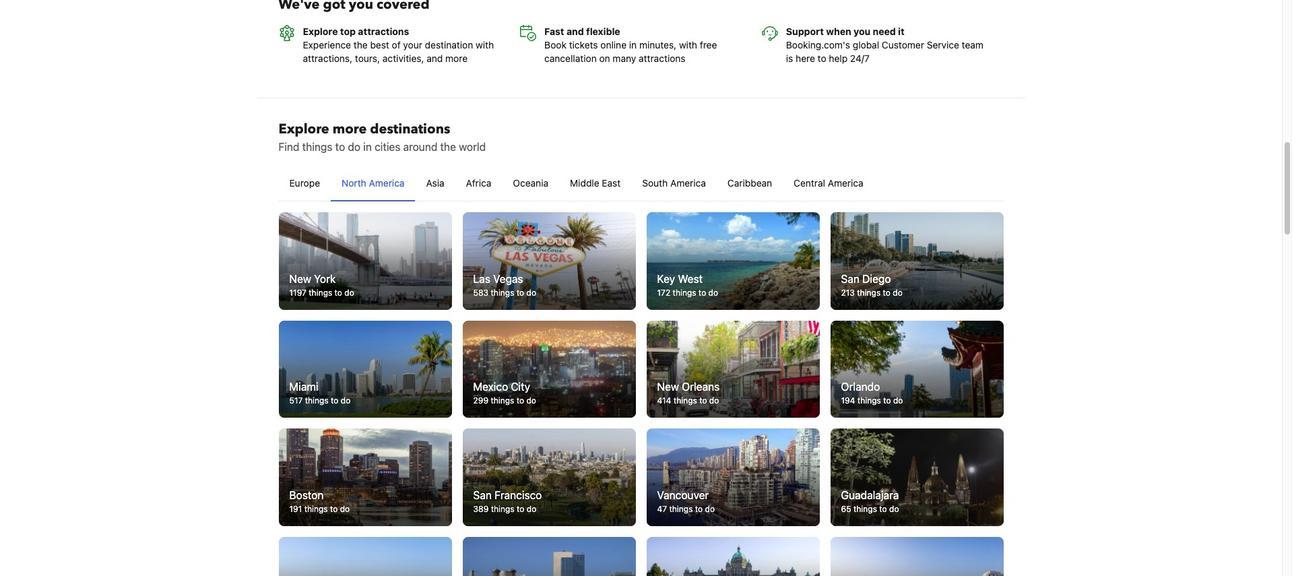 Task type: describe. For each thing, give the bounding box(es) containing it.
to inside key west 172 things to do
[[699, 288, 707, 298]]

new orleans image
[[647, 321, 820, 418]]

mexico city 299 things to do
[[474, 381, 537, 406]]

to inside "orlando 194 things to do"
[[884, 396, 891, 406]]

to inside las vegas 583 things to do
[[517, 288, 525, 298]]

new york 1197 things to do
[[290, 273, 354, 298]]

middle east button
[[560, 166, 632, 201]]

more inside the explore top attractions experience the best of your destination with attractions, tours, activities, and more
[[446, 53, 468, 64]]

the inside the explore top attractions experience the best of your destination with attractions, tours, activities, and more
[[354, 39, 368, 51]]

global
[[853, 39, 880, 51]]

best
[[370, 39, 389, 51]]

key
[[658, 273, 676, 285]]

fast
[[545, 26, 565, 37]]

san francisco 389 things to do
[[474, 489, 542, 514]]

many
[[613, 53, 636, 64]]

find
[[279, 141, 300, 153]]

san for san diego
[[842, 273, 860, 285]]

team
[[962, 39, 984, 51]]

phoenix image
[[463, 537, 636, 576]]

191
[[290, 504, 302, 514]]

guadalajara
[[842, 489, 899, 502]]

north america button
[[331, 166, 416, 201]]

it
[[899, 26, 905, 37]]

booking.com's
[[787, 39, 851, 51]]

africa
[[466, 177, 492, 189]]

in inside fast and flexible book tickets online in minutes, with free cancellation on many attractions
[[629, 39, 637, 51]]

guadalajara 65 things to do
[[842, 489, 900, 514]]

south
[[643, 177, 668, 189]]

explore top attractions experience the best of your destination with attractions, tours, activities, and more
[[303, 26, 494, 64]]

do inside miami 517 things to do
[[341, 396, 351, 406]]

to inside mexico city 299 things to do
[[517, 396, 524, 406]]

things inside miami 517 things to do
[[305, 396, 329, 406]]

central america button
[[783, 166, 875, 201]]

213
[[842, 288, 855, 298]]

vegas
[[493, 273, 523, 285]]

here
[[796, 53, 816, 64]]

book
[[545, 39, 567, 51]]

to inside new orleans 414 things to do
[[700, 396, 707, 406]]

is
[[787, 53, 794, 64]]

things inside key west 172 things to do
[[673, 288, 697, 298]]

miami image
[[279, 321, 452, 418]]

do inside las vegas 583 things to do
[[527, 288, 537, 298]]

explore for explore more destinations
[[279, 120, 329, 138]]

583
[[474, 288, 489, 298]]

need
[[873, 26, 896, 37]]

boston 191 things to do
[[290, 489, 350, 514]]

do inside key west 172 things to do
[[709, 288, 719, 298]]

things inside vancouver 47 things to do
[[670, 504, 693, 514]]

middle east
[[570, 177, 621, 189]]

in inside explore more destinations find things to do in cities around the world
[[363, 141, 372, 153]]

online
[[601, 39, 627, 51]]

things inside guadalajara 65 things to do
[[854, 504, 878, 514]]

you
[[854, 26, 871, 37]]

san diego 213 things to do
[[842, 273, 903, 298]]

san for san francisco
[[474, 489, 492, 502]]

and inside fast and flexible book tickets online in minutes, with free cancellation on many attractions
[[567, 26, 584, 37]]

tours,
[[355, 53, 380, 64]]

service
[[927, 39, 960, 51]]

to inside 'boston 191 things to do'
[[330, 504, 338, 514]]

cancellation
[[545, 53, 597, 64]]

around
[[403, 141, 438, 153]]

africa button
[[455, 166, 502, 201]]

san diego image
[[831, 212, 1004, 310]]

47
[[658, 504, 667, 514]]

things inside explore more destinations find things to do in cities around the world
[[302, 141, 333, 153]]

caribbean button
[[717, 166, 783, 201]]

65
[[842, 504, 852, 514]]

172
[[658, 288, 671, 298]]

fast and flexible book tickets online in minutes, with free cancellation on many attractions
[[545, 26, 717, 64]]

york
[[314, 273, 336, 285]]

flexible
[[587, 26, 621, 37]]

support when you need it booking.com's global customer service team is here to help 24/7
[[787, 26, 984, 64]]

things inside san diego 213 things to do
[[858, 288, 881, 298]]

do inside mexico city 299 things to do
[[527, 396, 537, 406]]

francisco
[[495, 489, 542, 502]]

city
[[511, 381, 531, 393]]

south america
[[643, 177, 706, 189]]

europe button
[[279, 166, 331, 201]]

top
[[340, 26, 356, 37]]

new orleans 414 things to do
[[658, 381, 720, 406]]

east
[[602, 177, 621, 189]]

attractions,
[[303, 53, 353, 64]]

to inside vancouver 47 things to do
[[695, 504, 703, 514]]

guadalajara image
[[831, 429, 1004, 527]]

vancouver 47 things to do
[[658, 489, 715, 514]]

mexico
[[474, 381, 508, 393]]

asia
[[426, 177, 445, 189]]

explore more destinations find things to do in cities around the world
[[279, 120, 486, 153]]

389
[[474, 504, 489, 514]]

1197
[[290, 288, 307, 298]]

of
[[392, 39, 401, 51]]

to inside explore more destinations find things to do in cities around the world
[[335, 141, 345, 153]]

orleans
[[682, 381, 720, 393]]

with inside the explore top attractions experience the best of your destination with attractions, tours, activities, and more
[[476, 39, 494, 51]]

do inside new orleans 414 things to do
[[710, 396, 719, 406]]

orlando
[[842, 381, 880, 393]]



Task type: locate. For each thing, give the bounding box(es) containing it.
do down guadalajara
[[890, 504, 900, 514]]

the inside explore more destinations find things to do in cities around the world
[[441, 141, 456, 153]]

with inside fast and flexible book tickets online in minutes, with free cancellation on many attractions
[[679, 39, 698, 51]]

do left cities
[[348, 141, 361, 153]]

to down francisco
[[517, 504, 525, 514]]

things down west
[[673, 288, 697, 298]]

with right destination
[[476, 39, 494, 51]]

vancouver image
[[647, 429, 820, 527]]

do inside 'boston 191 things to do'
[[340, 504, 350, 514]]

1 horizontal spatial in
[[629, 39, 637, 51]]

0 vertical spatial the
[[354, 39, 368, 51]]

do right 172
[[709, 288, 719, 298]]

do right 517 at the left bottom
[[341, 396, 351, 406]]

and inside the explore top attractions experience the best of your destination with attractions, tours, activities, and more
[[427, 53, 443, 64]]

diego
[[863, 273, 891, 285]]

new inside new orleans 414 things to do
[[658, 381, 679, 393]]

destination
[[425, 39, 473, 51]]

orlando image
[[831, 321, 1004, 418]]

1 horizontal spatial san
[[842, 273, 860, 285]]

do inside new york 1197 things to do
[[345, 288, 354, 298]]

0 vertical spatial more
[[446, 53, 468, 64]]

1 horizontal spatial and
[[567, 26, 584, 37]]

to down vancouver
[[695, 504, 703, 514]]

america inside north america 'button'
[[369, 177, 405, 189]]

0 vertical spatial new
[[290, 273, 311, 285]]

things inside "orlando 194 things to do"
[[858, 396, 882, 406]]

1 horizontal spatial more
[[446, 53, 468, 64]]

the left world
[[441, 141, 456, 153]]

do down "orleans" at the bottom of page
[[710, 396, 719, 406]]

things down vegas
[[491, 288, 515, 298]]

destinations
[[370, 120, 451, 138]]

things down boston
[[304, 504, 328, 514]]

to inside miami 517 things to do
[[331, 396, 339, 406]]

do inside explore more destinations find things to do in cities around the world
[[348, 141, 361, 153]]

san francisco image
[[463, 429, 636, 527]]

do right 213
[[893, 288, 903, 298]]

to inside guadalajara 65 things to do
[[880, 504, 887, 514]]

attractions inside fast and flexible book tickets online in minutes, with free cancellation on many attractions
[[639, 53, 686, 64]]

help
[[829, 53, 848, 64]]

san inside san diego 213 things to do
[[842, 273, 860, 285]]

0 horizontal spatial with
[[476, 39, 494, 51]]

explore for explore top attractions
[[303, 26, 338, 37]]

1 horizontal spatial new
[[658, 381, 679, 393]]

america right 'central'
[[828, 177, 864, 189]]

to right 194
[[884, 396, 891, 406]]

attractions inside the explore top attractions experience the best of your destination with attractions, tours, activities, and more
[[358, 26, 409, 37]]

0 vertical spatial and
[[567, 26, 584, 37]]

in left cities
[[363, 141, 372, 153]]

san inside san francisco 389 things to do
[[474, 489, 492, 502]]

the up tours,
[[354, 39, 368, 51]]

things down mexico
[[491, 396, 515, 406]]

1 vertical spatial the
[[441, 141, 456, 153]]

your
[[403, 39, 423, 51]]

to down "orleans" at the bottom of page
[[700, 396, 707, 406]]

to inside the support when you need it booking.com's global customer service team is here to help 24/7
[[818, 53, 827, 64]]

things inside las vegas 583 things to do
[[491, 288, 515, 298]]

new inside new york 1197 things to do
[[290, 273, 311, 285]]

to right 191
[[330, 504, 338, 514]]

west
[[678, 273, 703, 285]]

mexico city image
[[463, 321, 636, 418]]

america right south
[[671, 177, 706, 189]]

to inside new york 1197 things to do
[[335, 288, 342, 298]]

oceania button
[[502, 166, 560, 201]]

new up "414"
[[658, 381, 679, 393]]

explore up the find
[[279, 120, 329, 138]]

asia button
[[416, 166, 455, 201]]

1 horizontal spatial attractions
[[639, 53, 686, 64]]

america right north
[[369, 177, 405, 189]]

the
[[354, 39, 368, 51], [441, 141, 456, 153]]

1 with from the left
[[476, 39, 494, 51]]

0 vertical spatial in
[[629, 39, 637, 51]]

24/7
[[851, 53, 870, 64]]

vancouver
[[658, 489, 709, 502]]

to down diego
[[883, 288, 891, 298]]

things down francisco
[[491, 504, 515, 514]]

1 horizontal spatial the
[[441, 141, 456, 153]]

1 america from the left
[[369, 177, 405, 189]]

things down diego
[[858, 288, 881, 298]]

0 vertical spatial san
[[842, 273, 860, 285]]

boston
[[290, 489, 324, 502]]

attractions
[[358, 26, 409, 37], [639, 53, 686, 64]]

194
[[842, 396, 856, 406]]

0 horizontal spatial san
[[474, 489, 492, 502]]

experience
[[303, 39, 351, 51]]

central
[[794, 177, 826, 189]]

1 vertical spatial more
[[333, 120, 367, 138]]

new for new orleans
[[658, 381, 679, 393]]

tab list containing europe
[[279, 166, 1004, 202]]

do down city
[[527, 396, 537, 406]]

miami
[[290, 381, 319, 393]]

san up 389
[[474, 489, 492, 502]]

things inside new york 1197 things to do
[[309, 288, 332, 298]]

0 vertical spatial explore
[[303, 26, 338, 37]]

more
[[446, 53, 468, 64], [333, 120, 367, 138]]

new york image
[[279, 212, 452, 310]]

do down vancouver
[[705, 504, 715, 514]]

517
[[290, 396, 303, 406]]

1 vertical spatial and
[[427, 53, 443, 64]]

to up north
[[335, 141, 345, 153]]

to down vegas
[[517, 288, 525, 298]]

new for new york
[[290, 273, 311, 285]]

with
[[476, 39, 494, 51], [679, 39, 698, 51]]

miami 517 things to do
[[290, 381, 351, 406]]

new up 1197
[[290, 273, 311, 285]]

do inside "orlando 194 things to do"
[[894, 396, 903, 406]]

more inside explore more destinations find things to do in cities around the world
[[333, 120, 367, 138]]

1 horizontal spatial america
[[671, 177, 706, 189]]

america for central america
[[828, 177, 864, 189]]

things
[[302, 141, 333, 153], [309, 288, 332, 298], [491, 288, 515, 298], [673, 288, 697, 298], [858, 288, 881, 298], [305, 396, 329, 406], [491, 396, 515, 406], [674, 396, 697, 406], [858, 396, 882, 406], [304, 504, 328, 514], [491, 504, 515, 514], [670, 504, 693, 514], [854, 504, 878, 514]]

to down guadalajara
[[880, 504, 887, 514]]

world
[[459, 141, 486, 153]]

things inside new orleans 414 things to do
[[674, 396, 697, 406]]

2 with from the left
[[679, 39, 698, 51]]

las
[[474, 273, 491, 285]]

0 horizontal spatial more
[[333, 120, 367, 138]]

things down the york
[[309, 288, 332, 298]]

things right the find
[[302, 141, 333, 153]]

central america
[[794, 177, 864, 189]]

explore up experience
[[303, 26, 338, 37]]

414
[[658, 396, 672, 406]]

things inside 'boston 191 things to do'
[[304, 504, 328, 514]]

to inside san francisco 389 things to do
[[517, 504, 525, 514]]

do right 1197
[[345, 288, 354, 298]]

new
[[290, 273, 311, 285], [658, 381, 679, 393]]

do right 191
[[340, 504, 350, 514]]

activities,
[[383, 53, 424, 64]]

when
[[827, 26, 852, 37]]

with left free
[[679, 39, 698, 51]]

america for south america
[[671, 177, 706, 189]]

attractions up 'best' at the top
[[358, 26, 409, 37]]

1 horizontal spatial with
[[679, 39, 698, 51]]

more up north
[[333, 120, 367, 138]]

to down the york
[[335, 288, 342, 298]]

things down miami
[[305, 396, 329, 406]]

do inside guadalajara 65 things to do
[[890, 504, 900, 514]]

things down orlando
[[858, 396, 882, 406]]

do down francisco
[[527, 504, 537, 514]]

fort lauderdale image
[[831, 537, 1004, 576]]

tickets
[[569, 39, 598, 51]]

support
[[787, 26, 824, 37]]

san up 213
[[842, 273, 860, 285]]

victoria image
[[647, 537, 820, 576]]

0 horizontal spatial new
[[290, 273, 311, 285]]

south america button
[[632, 166, 717, 201]]

las vegas image
[[463, 212, 636, 310]]

do inside san diego 213 things to do
[[893, 288, 903, 298]]

oceania
[[513, 177, 549, 189]]

things inside mexico city 299 things to do
[[491, 396, 515, 406]]

america inside 'south america' button
[[671, 177, 706, 189]]

1 vertical spatial in
[[363, 141, 372, 153]]

boston image
[[279, 429, 452, 527]]

do right 194
[[894, 396, 903, 406]]

0 horizontal spatial the
[[354, 39, 368, 51]]

america for north america
[[369, 177, 405, 189]]

0 vertical spatial attractions
[[358, 26, 409, 37]]

to down booking.com's at the top right of page
[[818, 53, 827, 64]]

to down west
[[699, 288, 707, 298]]

things inside san francisco 389 things to do
[[491, 504, 515, 514]]

north america
[[342, 177, 405, 189]]

cities
[[375, 141, 401, 153]]

explore
[[303, 26, 338, 37], [279, 120, 329, 138]]

0 horizontal spatial america
[[369, 177, 405, 189]]

3 america from the left
[[828, 177, 864, 189]]

1 vertical spatial explore
[[279, 120, 329, 138]]

1 vertical spatial san
[[474, 489, 492, 502]]

to
[[818, 53, 827, 64], [335, 141, 345, 153], [335, 288, 342, 298], [517, 288, 525, 298], [699, 288, 707, 298], [883, 288, 891, 298], [331, 396, 339, 406], [517, 396, 524, 406], [700, 396, 707, 406], [884, 396, 891, 406], [330, 504, 338, 514], [517, 504, 525, 514], [695, 504, 703, 514], [880, 504, 887, 514]]

do inside vancouver 47 things to do
[[705, 504, 715, 514]]

middle
[[570, 177, 600, 189]]

free
[[700, 39, 717, 51]]

things down "orleans" at the bottom of page
[[674, 396, 697, 406]]

0 horizontal spatial in
[[363, 141, 372, 153]]

and
[[567, 26, 584, 37], [427, 53, 443, 64]]

0 horizontal spatial and
[[427, 53, 443, 64]]

things down guadalajara
[[854, 504, 878, 514]]

299
[[474, 396, 489, 406]]

in up many
[[629, 39, 637, 51]]

2 america from the left
[[671, 177, 706, 189]]

2 horizontal spatial america
[[828, 177, 864, 189]]

key west image
[[647, 212, 820, 310]]

1 vertical spatial new
[[658, 381, 679, 393]]

and up tickets
[[567, 26, 584, 37]]

tab list
[[279, 166, 1004, 202]]

customer
[[882, 39, 925, 51]]

caribbean
[[728, 177, 773, 189]]

0 horizontal spatial attractions
[[358, 26, 409, 37]]

orlando 194 things to do
[[842, 381, 903, 406]]

to right 517 at the left bottom
[[331, 396, 339, 406]]

attractions down minutes,
[[639, 53, 686, 64]]

things down vancouver
[[670, 504, 693, 514]]

key west 172 things to do
[[658, 273, 719, 298]]

north
[[342, 177, 367, 189]]

to inside san diego 213 things to do
[[883, 288, 891, 298]]

minutes,
[[640, 39, 677, 51]]

do
[[348, 141, 361, 153], [345, 288, 354, 298], [527, 288, 537, 298], [709, 288, 719, 298], [893, 288, 903, 298], [341, 396, 351, 406], [527, 396, 537, 406], [710, 396, 719, 406], [894, 396, 903, 406], [340, 504, 350, 514], [527, 504, 537, 514], [705, 504, 715, 514], [890, 504, 900, 514]]

explore inside explore more destinations find things to do in cities around the world
[[279, 120, 329, 138]]

and down destination
[[427, 53, 443, 64]]

on
[[600, 53, 610, 64]]

las vegas 583 things to do
[[474, 273, 537, 298]]

do inside san francisco 389 things to do
[[527, 504, 537, 514]]

to down city
[[517, 396, 524, 406]]

more down destination
[[446, 53, 468, 64]]

1 vertical spatial attractions
[[639, 53, 686, 64]]

europe
[[290, 177, 320, 189]]

niagara falls image
[[279, 537, 452, 576]]

do right 583
[[527, 288, 537, 298]]

explore inside the explore top attractions experience the best of your destination with attractions, tours, activities, and more
[[303, 26, 338, 37]]

america inside central america button
[[828, 177, 864, 189]]



Task type: vqa. For each thing, say whether or not it's contained in the screenshot.


